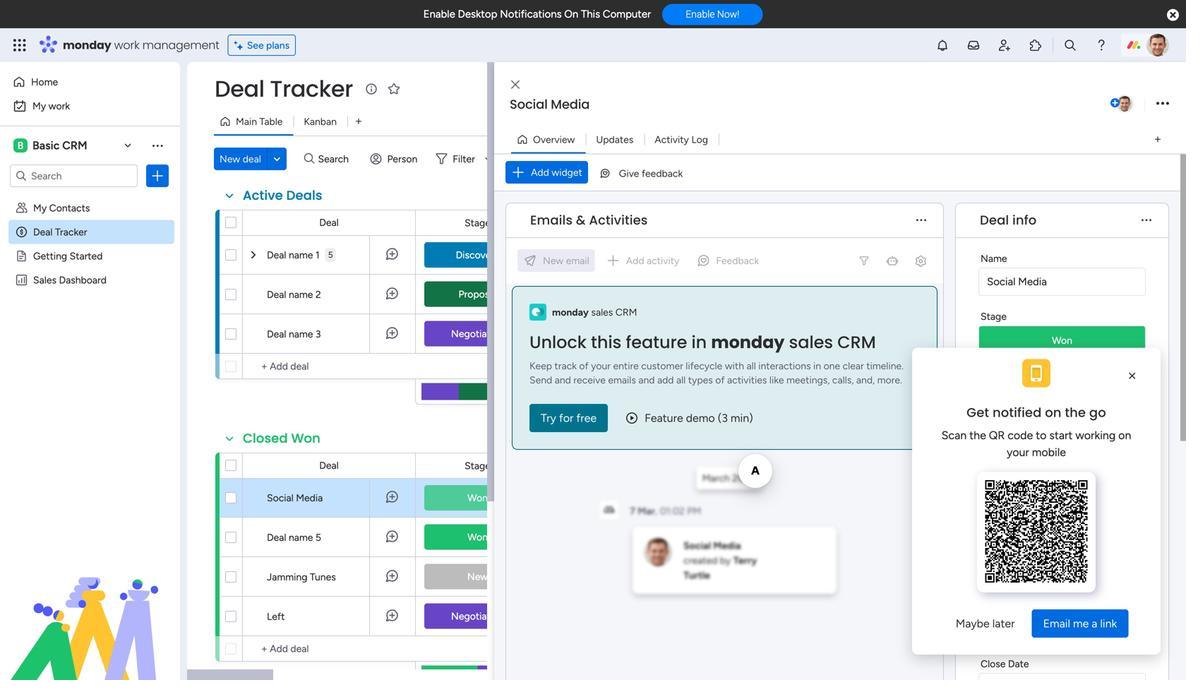 Task type: vqa. For each thing, say whether or not it's contained in the screenshot.
middle circle o image
no



Task type: locate. For each thing, give the bounding box(es) containing it.
value
[[1003, 600, 1027, 612]]

1 vertical spatial tracker
[[55, 226, 87, 238]]

your inside unlock this feature in monday sales crm keep track of your entire customer lifecycle with all interactions in one clear timeline. send and receive emails and add all types of activities like meetings, calls, and, more.
[[591, 360, 611, 372]]

monday
[[63, 37, 111, 53], [552, 306, 589, 318], [711, 330, 785, 354]]

enable
[[423, 8, 455, 20], [686, 8, 715, 20]]

add to favorites image
[[387, 82, 401, 96]]

social media up overview 'button'
[[510, 95, 590, 113]]

1 vertical spatial on
[[1119, 429, 1132, 442]]

0 horizontal spatial on
[[1045, 404, 1062, 422]]

name up the jamming tunes
[[289, 531, 313, 543]]

Deal Tracker field
[[211, 73, 357, 105]]

social up created
[[684, 540, 711, 552]]

work
[[114, 37, 140, 53], [48, 100, 70, 112]]

days
[[1070, 566, 1090, 578]]

0 horizontal spatial sales
[[591, 306, 613, 318]]

home
[[31, 76, 58, 88]]

1 vertical spatial add view image
[[1155, 134, 1161, 145]]

name left 2
[[289, 288, 313, 300]]

1 horizontal spatial sales
[[789, 330, 833, 354]]

on right working
[[1119, 429, 1132, 442]]

2 negotiation from the top
[[451, 610, 504, 622]]

deal left "length"
[[981, 542, 1000, 554]]

0 vertical spatial monday
[[63, 37, 111, 53]]

enable for enable now!
[[686, 8, 715, 20]]

my work option
[[8, 95, 172, 117]]

0 horizontal spatial enable
[[423, 8, 455, 20]]

media up by
[[713, 540, 741, 552]]

1 name from the top
[[289, 249, 313, 261]]

and down track in the bottom of the page
[[555, 374, 571, 386]]

Active Deals field
[[239, 186, 326, 205]]

help image
[[1095, 38, 1109, 52]]

filter button
[[430, 148, 497, 170]]

1 horizontal spatial 5
[[328, 250, 333, 260]]

send
[[530, 374, 552, 386]]

add widget
[[531, 166, 582, 178]]

the left go
[[1065, 404, 1086, 422]]

code
[[1008, 429, 1033, 442]]

media down info
[[1018, 275, 1047, 288]]

monday for monday work management
[[63, 37, 111, 53]]

deal left 3 on the left of the page
[[267, 328, 286, 340]]

interactions
[[759, 360, 811, 372]]

help
[[1126, 644, 1152, 659]]

enable now!
[[686, 8, 740, 20]]

deal tracker
[[215, 73, 353, 105], [33, 226, 87, 238]]

work for monday
[[114, 37, 140, 53]]

your up receive
[[591, 360, 611, 372]]

all up activities
[[747, 360, 756, 372]]

person
[[387, 153, 418, 165]]

sales
[[591, 306, 613, 318], [789, 330, 833, 354]]

1 vertical spatial your
[[1007, 446, 1030, 459]]

0 vertical spatial negotiation
[[451, 328, 504, 340]]

0 vertical spatial my
[[32, 100, 46, 112]]

1 horizontal spatial add view image
[[1155, 134, 1161, 145]]

later
[[993, 617, 1015, 630]]

of up receive
[[579, 360, 589, 372]]

kanban button
[[293, 110, 347, 133]]

3 name from the top
[[289, 328, 313, 340]]

your
[[591, 360, 611, 372], [1007, 446, 1030, 459]]

name for 2
[[289, 288, 313, 300]]

1 horizontal spatial new
[[467, 571, 488, 583]]

1 vertical spatial in
[[814, 360, 821, 372]]

0 horizontal spatial crm
[[62, 139, 87, 152]]

0 vertical spatial social media
[[510, 95, 590, 113]]

tracker up the kanban
[[270, 73, 353, 105]]

menu image
[[859, 255, 870, 266]]

work inside option
[[48, 100, 70, 112]]

,
[[655, 505, 658, 517]]

2 enable from the left
[[686, 8, 715, 20]]

1 horizontal spatial social media
[[510, 95, 590, 113]]

5 up tunes
[[316, 531, 321, 543]]

1 vertical spatial contacts
[[981, 426, 1022, 438]]

2 more dots image from the left
[[1142, 215, 1152, 225]]

maybe later button
[[945, 609, 1026, 638]]

1 vertical spatial the
[[970, 429, 986, 442]]

dapulse addbtn image
[[1111, 99, 1120, 108]]

mar
[[638, 505, 655, 517]]

1 horizontal spatial terry turtle image
[[1147, 34, 1169, 56]]

0 vertical spatial stage
[[465, 217, 491, 229]]

1 vertical spatial all
[[676, 374, 686, 386]]

more dots image
[[917, 215, 927, 225], [1142, 215, 1152, 225]]

see
[[247, 39, 264, 51]]

0 vertical spatial all
[[747, 360, 756, 372]]

started
[[70, 250, 103, 262]]

angle down image
[[274, 154, 280, 164]]

1 horizontal spatial options image
[[1157, 94, 1169, 113]]

see plans
[[247, 39, 290, 51]]

deal tracker up table
[[215, 73, 353, 105]]

1 horizontal spatial work
[[114, 37, 140, 53]]

1 vertical spatial monday
[[552, 306, 589, 318]]

activity log
[[655, 133, 708, 145]]

of right the 'types'
[[716, 374, 725, 386]]

5
[[328, 250, 333, 260], [316, 531, 321, 543]]

monday up unlock
[[552, 306, 589, 318]]

krause
[[1064, 451, 1092, 462]]

social media up deal name 5
[[267, 492, 323, 504]]

1 negotiation from the top
[[451, 328, 504, 340]]

1 vertical spatial crm
[[616, 306, 637, 318]]

crm inside unlock this feature in monday sales crm keep track of your entire customer lifecycle with all interactions in one clear timeline. send and receive emails and add all types of activities like meetings, calls, and, more.
[[838, 330, 876, 354]]

list box
[[0, 193, 180, 483]]

won inside field
[[291, 429, 321, 447]]

1 horizontal spatial more dots image
[[1142, 215, 1152, 225]]

1 horizontal spatial the
[[1065, 404, 1086, 422]]

1 horizontal spatial your
[[1007, 446, 1030, 459]]

lifecycle
[[686, 360, 723, 372]]

me
[[1073, 617, 1089, 630]]

name left 3 on the left of the page
[[289, 328, 313, 340]]

deal length 38 total days
[[981, 542, 1090, 578]]

option
[[0, 195, 180, 198]]

terry
[[733, 554, 757, 566]]

the left qr
[[970, 429, 986, 442]]

0 vertical spatial stage field
[[461, 215, 494, 231]]

in left 'one'
[[814, 360, 821, 372]]

notifications
[[500, 8, 562, 20]]

0 vertical spatial work
[[114, 37, 140, 53]]

2 and from the left
[[639, 374, 655, 386]]

terry turtle
[[684, 554, 757, 581]]

deal name 5
[[267, 531, 321, 543]]

0 vertical spatial on
[[1045, 404, 1062, 422]]

0 vertical spatial add view image
[[356, 116, 362, 127]]

sales up this
[[591, 306, 613, 318]]

0 vertical spatial the
[[1065, 404, 1086, 422]]

feature
[[626, 330, 687, 354]]

deal tracker down 'my contacts'
[[33, 226, 87, 238]]

1 more dots image from the left
[[917, 215, 927, 225]]

0 horizontal spatial in
[[692, 330, 707, 354]]

social media down name
[[987, 275, 1047, 288]]

enable inside enable now! button
[[686, 8, 715, 20]]

pm
[[687, 505, 701, 517]]

0 vertical spatial 5
[[328, 250, 333, 260]]

0 horizontal spatial monday
[[63, 37, 111, 53]]

Emails & Activities field
[[527, 211, 651, 230]]

crm up this
[[616, 306, 637, 318]]

jamming tunes
[[267, 571, 336, 583]]

stage field for closed won
[[461, 458, 494, 473]]

4 name from the top
[[289, 531, 313, 543]]

monday up home link
[[63, 37, 111, 53]]

1 vertical spatial negotiation
[[451, 610, 504, 622]]

crm up clear
[[838, 330, 876, 354]]

2 horizontal spatial monday
[[711, 330, 785, 354]]

add widget button
[[506, 161, 588, 184]]

computer
[[603, 8, 651, 20]]

leilani krause
[[1036, 451, 1092, 462]]

0 horizontal spatial more dots image
[[917, 215, 927, 225]]

2 vertical spatial monday
[[711, 330, 785, 354]]

social media created by
[[684, 540, 741, 566]]

more.
[[878, 374, 902, 386]]

0 horizontal spatial work
[[48, 100, 70, 112]]

monday inside unlock this feature in monday sales crm keep track of your entire customer lifecycle with all interactions in one clear timeline. send and receive emails and add all types of activities like meetings, calls, and, more.
[[711, 330, 785, 354]]

1 vertical spatial 5
[[316, 531, 321, 543]]

and left add
[[639, 374, 655, 386]]

length
[[1003, 542, 1031, 554]]

crm inside workspace selection element
[[62, 139, 87, 152]]

leilani
[[1036, 451, 1062, 462]]

7
[[630, 505, 636, 517]]

1 horizontal spatial on
[[1119, 429, 1132, 442]]

negotiation
[[451, 328, 504, 340], [451, 610, 504, 622]]

0 vertical spatial terry turtle image
[[1147, 34, 1169, 56]]

home link
[[8, 71, 172, 93]]

1 vertical spatial sales
[[789, 330, 833, 354]]

social down close icon
[[510, 95, 548, 113]]

0 horizontal spatial the
[[970, 429, 986, 442]]

1 horizontal spatial all
[[747, 360, 756, 372]]

1 vertical spatial stage
[[981, 310, 1007, 322]]

0 vertical spatial crm
[[62, 139, 87, 152]]

the inside the 'scan the qr code to start working on your mobile'
[[970, 429, 986, 442]]

media
[[551, 95, 590, 113], [1018, 275, 1047, 288], [296, 492, 323, 504], [713, 540, 741, 552]]

1 horizontal spatial of
[[716, 374, 725, 386]]

0 horizontal spatial contacts
[[49, 202, 90, 214]]

social
[[510, 95, 548, 113], [987, 275, 1016, 288], [267, 492, 294, 504], [684, 540, 711, 552]]

media inside field
[[551, 95, 590, 113]]

2 stage field from the top
[[461, 458, 494, 473]]

the
[[1065, 404, 1086, 422], [970, 429, 986, 442]]

in
[[692, 330, 707, 354], [814, 360, 821, 372]]

on inside the 'scan the qr code to start working on your mobile'
[[1119, 429, 1132, 442]]

options image down workspace options icon
[[150, 169, 165, 183]]

overview button
[[511, 128, 586, 151]]

2 vertical spatial social media
[[267, 492, 323, 504]]

terry turtle image
[[1147, 34, 1169, 56], [1116, 95, 1134, 113]]

track
[[555, 360, 577, 372]]

crm right basic
[[62, 139, 87, 152]]

new for new deal
[[220, 153, 240, 165]]

deal left info
[[980, 211, 1009, 229]]

monday up with
[[711, 330, 785, 354]]

on
[[1045, 404, 1062, 422], [1119, 429, 1132, 442]]

media up deal name 5
[[296, 492, 323, 504]]

0 vertical spatial sales
[[591, 306, 613, 318]]

0 horizontal spatial add view image
[[356, 116, 362, 127]]

1 vertical spatial terry turtle image
[[1116, 95, 1134, 113]]

getting
[[33, 250, 67, 262]]

options image right dapulse addbtn image
[[1157, 94, 1169, 113]]

tunes
[[310, 571, 336, 583]]

name left the 1
[[289, 249, 313, 261]]

invite members image
[[998, 38, 1012, 52]]

1 vertical spatial stage field
[[461, 458, 494, 473]]

media up overview
[[551, 95, 590, 113]]

enable left now!
[[686, 8, 715, 20]]

0 horizontal spatial 5
[[316, 531, 321, 543]]

work up home option
[[114, 37, 140, 53]]

0 vertical spatial contacts
[[49, 202, 90, 214]]

my inside option
[[32, 100, 46, 112]]

deal up 'maybe later'
[[981, 600, 1000, 612]]

activity log button
[[644, 128, 719, 151]]

1 vertical spatial new
[[467, 571, 488, 583]]

sales up 'one'
[[789, 330, 833, 354]]

deal up getting
[[33, 226, 53, 238]]

my for my contacts
[[33, 202, 47, 214]]

link
[[1101, 617, 1117, 630]]

my contacts
[[33, 202, 90, 214]]

1 vertical spatial social media
[[987, 275, 1047, 288]]

0 horizontal spatial of
[[579, 360, 589, 372]]

2 vertical spatial stage
[[465, 460, 491, 472]]

1 stage field from the top
[[461, 215, 494, 231]]

enable left 'desktop'
[[423, 8, 455, 20]]

contacts down search in workspace field
[[49, 202, 90, 214]]

Search field
[[315, 149, 357, 169]]

home option
[[8, 71, 172, 93]]

1 horizontal spatial crm
[[616, 306, 637, 318]]

email
[[1043, 617, 1071, 630]]

emails & activities
[[530, 211, 648, 229]]

Stage field
[[461, 215, 494, 231], [461, 458, 494, 473]]

deal left 2
[[267, 288, 286, 300]]

emails
[[530, 211, 573, 229]]

0 vertical spatial new
[[220, 153, 240, 165]]

1 horizontal spatial and
[[639, 374, 655, 386]]

name for 5
[[289, 531, 313, 543]]

my down search in workspace field
[[33, 202, 47, 214]]

1 vertical spatial work
[[48, 100, 70, 112]]

2 horizontal spatial crm
[[838, 330, 876, 354]]

2 name from the top
[[289, 288, 313, 300]]

in up lifecycle
[[692, 330, 707, 354]]

media inside social media created by
[[713, 540, 741, 552]]

0 horizontal spatial social media
[[267, 492, 323, 504]]

tracker up getting started
[[55, 226, 87, 238]]

new for new
[[467, 571, 488, 583]]

on up start
[[1045, 404, 1062, 422]]

0 horizontal spatial and
[[555, 374, 571, 386]]

monday marketplace image
[[1029, 38, 1043, 52]]

0 horizontal spatial new
[[220, 153, 240, 165]]

low
[[1053, 508, 1072, 520]]

social media
[[510, 95, 590, 113], [987, 275, 1047, 288], [267, 492, 323, 504]]

0 vertical spatial deal tracker
[[215, 73, 353, 105]]

add view image
[[356, 116, 362, 127], [1155, 134, 1161, 145]]

1 horizontal spatial enable
[[686, 8, 715, 20]]

1 vertical spatial of
[[716, 374, 725, 386]]

contacts down notified
[[981, 426, 1022, 438]]

update feed image
[[967, 38, 981, 52]]

clear
[[843, 360, 864, 372]]

all
[[747, 360, 756, 372], [676, 374, 686, 386]]

your down code
[[1007, 446, 1030, 459]]

1 vertical spatial my
[[33, 202, 47, 214]]

&
[[576, 211, 586, 229]]

1 enable from the left
[[423, 8, 455, 20]]

to
[[1036, 429, 1047, 442]]

5 right the 1
[[328, 250, 333, 260]]

0 horizontal spatial terry turtle image
[[1116, 95, 1134, 113]]

my down home
[[32, 100, 46, 112]]

2 horizontal spatial social media
[[987, 275, 1047, 288]]

0 horizontal spatial your
[[591, 360, 611, 372]]

options image
[[1157, 94, 1169, 113], [150, 169, 165, 183]]

0 vertical spatial in
[[692, 330, 707, 354]]

2 vertical spatial crm
[[838, 330, 876, 354]]

1 vertical spatial deal tracker
[[33, 226, 87, 238]]

deals
[[286, 186, 322, 204]]

Search in workspace field
[[30, 168, 118, 184]]

1 vertical spatial options image
[[150, 169, 165, 183]]

emails
[[608, 374, 636, 386]]

types
[[688, 374, 713, 386]]

give
[[619, 167, 639, 179]]

0 vertical spatial your
[[591, 360, 611, 372]]

1 horizontal spatial in
[[814, 360, 821, 372]]

1 horizontal spatial tracker
[[270, 73, 353, 105]]

work down home
[[48, 100, 70, 112]]

1 horizontal spatial monday
[[552, 306, 589, 318]]

all right add
[[676, 374, 686, 386]]

new inside button
[[220, 153, 240, 165]]



Task type: describe. For each thing, give the bounding box(es) containing it.
qr
[[989, 429, 1005, 442]]

kanban
[[304, 115, 337, 127]]

negotiation for left
[[451, 610, 504, 622]]

deal left the 1
[[267, 249, 286, 261]]

sales
[[33, 274, 56, 286]]

deal inside deal length 38 total days
[[981, 542, 1000, 554]]

+ Add deal text field
[[250, 358, 409, 375]]

deal down closed won field
[[319, 459, 339, 471]]

give feedback
[[619, 167, 683, 179]]

social media inside field
[[510, 95, 590, 113]]

new deal button
[[214, 148, 267, 170]]

5 button
[[325, 235, 336, 275]]

basic crm
[[32, 139, 87, 152]]

social up deal name 5
[[267, 492, 294, 504]]

priority
[[981, 484, 1013, 496]]

more dots image for deal info
[[1142, 215, 1152, 225]]

deal name 1
[[267, 249, 320, 261]]

see plans button
[[228, 35, 296, 56]]

activities
[[727, 374, 767, 386]]

a
[[1092, 617, 1098, 630]]

deal
[[243, 153, 261, 165]]

0 horizontal spatial all
[[676, 374, 686, 386]]

sales inside unlock this feature in monday sales crm keep track of your entire customer lifecycle with all interactions in one clear timeline. send and receive emails and add all types of activities like meetings, calls, and, more.
[[789, 330, 833, 354]]

search everything image
[[1064, 38, 1078, 52]]

activity
[[655, 133, 689, 145]]

workspace options image
[[150, 138, 165, 152]]

monday for monday sales crm
[[552, 306, 589, 318]]

email me a link button
[[1032, 609, 1129, 638]]

start
[[1050, 429, 1073, 442]]

updates button
[[586, 128, 644, 151]]

deal up jamming
[[267, 531, 286, 543]]

mobile
[[1032, 446, 1066, 459]]

on
[[564, 8, 579, 20]]

scan
[[942, 429, 967, 442]]

timeline.
[[867, 360, 904, 372]]

feature demo (3 min) button
[[614, 404, 765, 432]]

keep
[[530, 360, 552, 372]]

0 vertical spatial of
[[579, 360, 589, 372]]

Closed Won field
[[239, 429, 324, 448]]

activities
[[589, 211, 648, 229]]

workspace selection element
[[13, 137, 89, 154]]

one
[[824, 360, 840, 372]]

and,
[[857, 374, 875, 386]]

active
[[243, 186, 283, 204]]

demo
[[686, 411, 715, 425]]

1 horizontal spatial contacts
[[981, 426, 1022, 438]]

5 inside 'button'
[[328, 250, 333, 260]]

deal up main
[[215, 73, 265, 105]]

lottie animation element
[[0, 537, 180, 680]]

arrow down image
[[480, 150, 497, 167]]

0 horizontal spatial deal tracker
[[33, 226, 87, 238]]

deal inside the "deal info" field
[[980, 211, 1009, 229]]

person button
[[365, 148, 426, 170]]

overview
[[533, 133, 575, 145]]

v2 search image
[[304, 151, 315, 167]]

enable now! button
[[663, 4, 763, 25]]

go
[[1090, 404, 1106, 422]]

left
[[267, 610, 285, 623]]

1 and from the left
[[555, 374, 571, 386]]

my work
[[32, 100, 70, 112]]

deal name 2
[[267, 288, 321, 300]]

by
[[720, 554, 731, 566]]

lottie animation image
[[0, 537, 180, 680]]

info
[[1013, 211, 1037, 229]]

this
[[591, 330, 622, 354]]

list box containing my contacts
[[0, 193, 180, 483]]

social inside social media created by
[[684, 540, 711, 552]]

select product image
[[13, 38, 27, 52]]

getting started
[[33, 250, 103, 262]]

now!
[[717, 8, 740, 20]]

38
[[1035, 566, 1046, 578]]

show board description image
[[363, 82, 380, 96]]

$119,000
[[1044, 624, 1081, 635]]

dapulse close image
[[1167, 8, 1179, 23]]

management
[[142, 37, 219, 53]]

public dashboard image
[[15, 273, 28, 287]]

workspace image
[[13, 138, 28, 153]]

social down name
[[987, 275, 1016, 288]]

Deal info field
[[977, 211, 1040, 230]]

free
[[576, 411, 597, 425]]

closed
[[243, 429, 288, 447]]

get notified on the go
[[967, 404, 1106, 422]]

basic
[[32, 139, 60, 152]]

stage for won
[[465, 460, 491, 472]]

deal value
[[981, 600, 1027, 612]]

0 vertical spatial tracker
[[270, 73, 353, 105]]

your inside the 'scan the qr code to start working on your mobile'
[[1007, 446, 1030, 459]]

add
[[657, 374, 674, 386]]

jamming
[[267, 571, 308, 583]]

discovery
[[456, 249, 500, 261]]

public board image
[[15, 249, 28, 263]]

enable for enable desktop notifications on this computer
[[423, 8, 455, 20]]

Social Media field
[[506, 95, 1108, 114]]

social inside social media field
[[510, 95, 548, 113]]

dashboard
[[59, 274, 107, 286]]

try for free
[[541, 411, 597, 425]]

widget
[[552, 166, 582, 178]]

negotiation for deal name 3
[[451, 328, 504, 340]]

email me a link
[[1043, 617, 1117, 630]]

+ Add deal text field
[[250, 641, 409, 657]]

my for my work
[[32, 100, 46, 112]]

like
[[770, 374, 784, 386]]

log
[[692, 133, 708, 145]]

get
[[967, 404, 990, 422]]

0 horizontal spatial tracker
[[55, 226, 87, 238]]

0 horizontal spatial options image
[[150, 169, 165, 183]]

work for my
[[48, 100, 70, 112]]

unlock
[[530, 330, 587, 354]]

name for 1
[[289, 249, 313, 261]]

more dots image for emails & activities
[[917, 215, 927, 225]]

calls,
[[832, 374, 854, 386]]

name for 3
[[289, 328, 313, 340]]

plans
[[266, 39, 290, 51]]

scan the qr code to start working on your mobile
[[942, 429, 1132, 459]]

0 vertical spatial options image
[[1157, 94, 1169, 113]]

stage field for active deals
[[461, 215, 494, 231]]

desktop
[[458, 8, 497, 20]]

close image
[[511, 80, 520, 90]]

updates
[[596, 133, 634, 145]]

try
[[541, 411, 556, 425]]

main table button
[[214, 110, 293, 133]]

table
[[260, 115, 283, 127]]

stage for deals
[[465, 217, 491, 229]]

1
[[316, 249, 320, 261]]

maybe later
[[956, 617, 1015, 630]]

notifications image
[[936, 38, 950, 52]]

entire
[[613, 360, 639, 372]]

notified
[[993, 404, 1042, 422]]

01:02
[[660, 505, 685, 517]]

unlock this feature in monday sales crm keep track of your entire customer lifecycle with all interactions in one clear timeline. send and receive emails and add all types of activities like meetings, calls, and, more.
[[530, 330, 904, 386]]

receive
[[574, 374, 606, 386]]

deal up 5 'button'
[[319, 216, 339, 228]]

active deals
[[243, 186, 322, 204]]

1 horizontal spatial deal tracker
[[215, 73, 353, 105]]

feature demo (3 min)
[[645, 411, 753, 425]]



